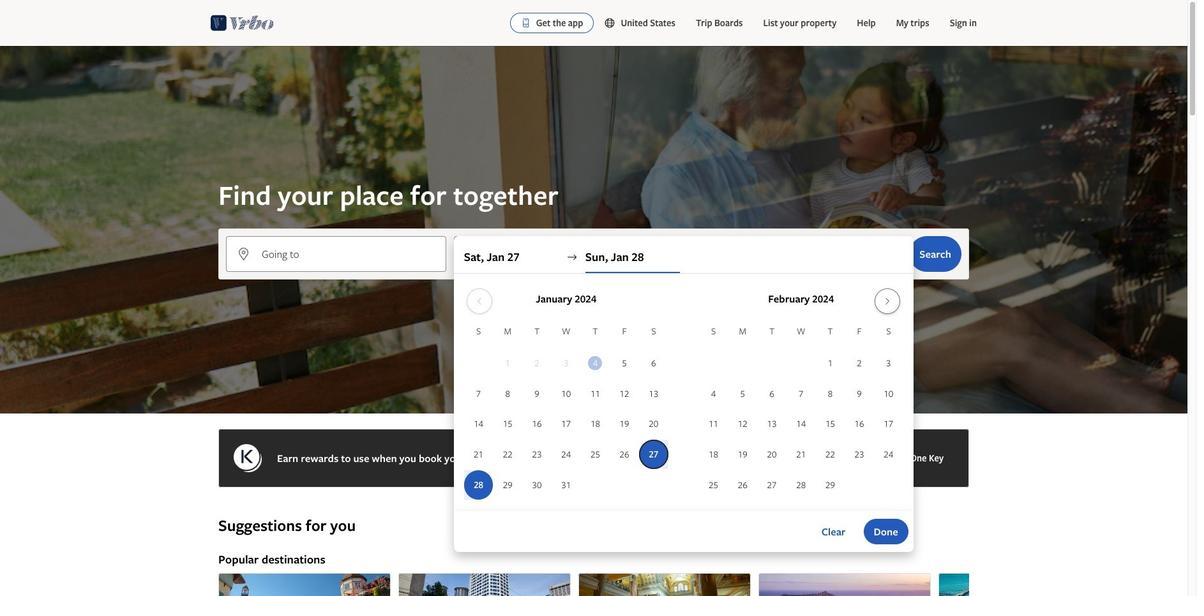 Task type: describe. For each thing, give the bounding box(es) containing it.
previous month image
[[472, 296, 487, 306]]

cancun which includes a sandy beach, landscape views and general coastal views image
[[938, 573, 1111, 596]]

application inside wizard region
[[464, 283, 903, 501]]

january 2024 element
[[464, 324, 668, 501]]

next month image
[[880, 296, 895, 306]]



Task type: vqa. For each thing, say whether or not it's contained in the screenshot.
directional icon
yes



Task type: locate. For each thing, give the bounding box(es) containing it.
small image
[[604, 17, 621, 29]]

vrbo logo image
[[211, 13, 274, 33]]

application
[[464, 283, 903, 501]]

february 2024 element
[[699, 324, 903, 501]]

wizard region
[[0, 46, 1187, 552]]

recently viewed region
[[211, 495, 977, 516]]

leavenworth featuring a small town or village and street scenes image
[[218, 573, 391, 596]]

directional image
[[566, 252, 578, 263]]

downtown seattle featuring a skyscraper, a city and street scenes image
[[398, 573, 571, 596]]

download the app button image
[[521, 18, 531, 28]]

makiki - lower punchbowl - tantalus showing landscape views, a sunset and a city image
[[758, 573, 931, 596]]

las vegas featuring interior views image
[[578, 573, 751, 596]]

main content
[[0, 46, 1187, 596]]



